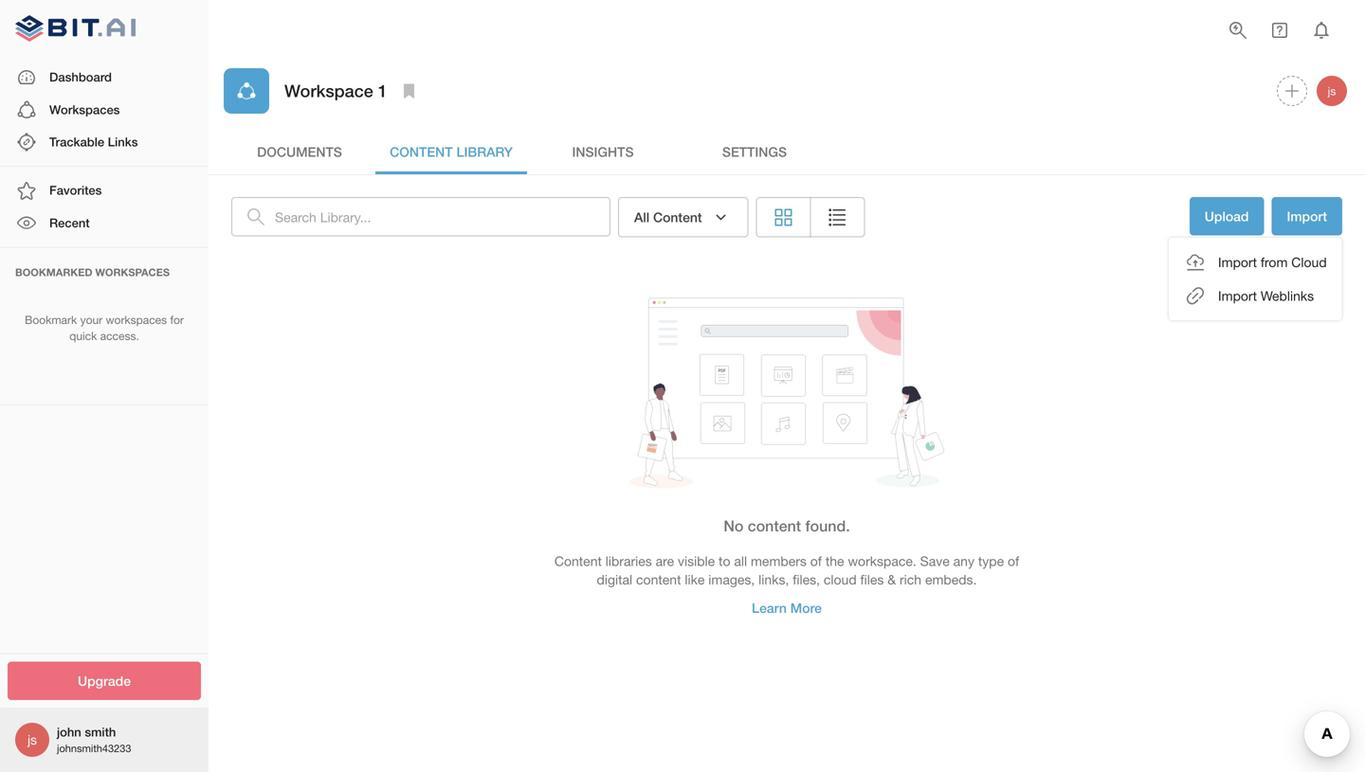 Task type: locate. For each thing, give the bounding box(es) containing it.
0 vertical spatial content
[[748, 517, 801, 535]]

content down are
[[636, 572, 681, 588]]

content down bookmark image
[[390, 144, 453, 160]]

tab list containing documents
[[224, 129, 1350, 174]]

dashboard button
[[0, 61, 209, 94]]

bookmark image
[[398, 80, 421, 102]]

content inside "link"
[[390, 144, 453, 160]]

2 vertical spatial content
[[555, 554, 602, 569]]

import for import from cloud
[[1218, 255, 1257, 270]]

of left the the
[[811, 554, 822, 569]]

1 horizontal spatial of
[[1008, 554, 1020, 569]]

import for import weblinks
[[1218, 288, 1257, 304]]

learn more
[[752, 601, 822, 616]]

of
[[811, 554, 822, 569], [1008, 554, 1020, 569]]

links
[[108, 135, 138, 149]]

trackable links
[[49, 135, 138, 149]]

upload button
[[1190, 197, 1264, 238], [1190, 197, 1264, 236]]

import inside import button
[[1287, 209, 1328, 224]]

of right type
[[1008, 554, 1020, 569]]

smith
[[85, 726, 116, 740]]

2 horizontal spatial content
[[653, 210, 702, 225]]

1 vertical spatial import
[[1218, 255, 1257, 270]]

content inside content libraries are visible to all members of the workspace. save any type of digital content like images, links, files, cloud files & rich embeds.
[[636, 572, 681, 588]]

1 horizontal spatial content
[[555, 554, 602, 569]]

workspace
[[284, 81, 373, 101]]

learn more link
[[737, 589, 837, 628]]

content right all at the top left
[[653, 210, 702, 225]]

import inside import weblinks button
[[1218, 288, 1257, 304]]

content library
[[390, 144, 513, 160]]

import down import from cloud button
[[1218, 288, 1257, 304]]

js
[[1328, 84, 1336, 98], [27, 733, 37, 748]]

upgrade button
[[8, 662, 201, 701]]

all
[[734, 554, 747, 569]]

0 horizontal spatial content
[[390, 144, 453, 160]]

content
[[390, 144, 453, 160], [653, 210, 702, 225], [555, 554, 602, 569]]

1 vertical spatial content
[[653, 210, 702, 225]]

1 horizontal spatial js
[[1328, 84, 1336, 98]]

found.
[[806, 517, 850, 535]]

workspace 1
[[284, 81, 388, 101]]

for
[[170, 313, 184, 327]]

1 vertical spatial content
[[636, 572, 681, 588]]

no content found.
[[724, 517, 850, 535]]

content for library
[[390, 144, 453, 160]]

bookmarked workspaces
[[15, 267, 170, 279]]

&
[[888, 572, 896, 588]]

content inside all content button
[[653, 210, 702, 225]]

from
[[1261, 255, 1288, 270]]

recent button
[[0, 207, 209, 239]]

content
[[748, 517, 801, 535], [636, 572, 681, 588]]

upgrade
[[78, 674, 131, 689]]

import
[[1287, 209, 1328, 224], [1218, 255, 1257, 270], [1218, 288, 1257, 304]]

2 vertical spatial import
[[1218, 288, 1257, 304]]

0 horizontal spatial js
[[27, 733, 37, 748]]

visible
[[678, 554, 715, 569]]

recent
[[49, 216, 90, 230]]

content library link
[[375, 129, 527, 174]]

0 horizontal spatial content
[[636, 572, 681, 588]]

1
[[378, 81, 388, 101]]

0 vertical spatial js
[[1328, 84, 1336, 98]]

import up cloud
[[1287, 209, 1328, 224]]

import inside import from cloud button
[[1218, 255, 1257, 270]]

content up digital
[[555, 554, 602, 569]]

cloud
[[824, 572, 857, 588]]

dashboard
[[49, 70, 112, 84]]

0 horizontal spatial of
[[811, 554, 822, 569]]

import left from
[[1218, 255, 1257, 270]]

files,
[[793, 572, 820, 588]]

import button
[[1272, 197, 1343, 236]]

access.
[[100, 329, 139, 343]]

images,
[[709, 572, 755, 588]]

john smith johnsmith43233
[[57, 726, 131, 755]]

all
[[634, 210, 650, 225]]

0 vertical spatial content
[[390, 144, 453, 160]]

group
[[756, 197, 865, 238]]

content up members
[[748, 517, 801, 535]]

content for libraries
[[555, 554, 602, 569]]

johnsmith43233
[[57, 743, 131, 755]]

cloud
[[1292, 255, 1327, 270]]

tab list
[[224, 129, 1350, 174]]

bookmark your workspaces for quick access.
[[25, 313, 184, 343]]

content inside content libraries are visible to all members of the workspace. save any type of digital content like images, links, files, cloud files & rich embeds.
[[555, 554, 602, 569]]

settings link
[[679, 129, 831, 174]]

members
[[751, 554, 807, 569]]

js inside button
[[1328, 84, 1336, 98]]

bookmark
[[25, 313, 77, 327]]

workspaces
[[49, 102, 120, 117]]

0 vertical spatial import
[[1287, 209, 1328, 224]]



Task type: vqa. For each thing, say whether or not it's contained in the screenshot.
Or
no



Task type: describe. For each thing, give the bounding box(es) containing it.
1 of from the left
[[811, 554, 822, 569]]

learn
[[752, 601, 787, 616]]

1 horizontal spatial content
[[748, 517, 801, 535]]

Search Library... search field
[[275, 197, 611, 237]]

favorites button
[[0, 175, 209, 207]]

js button
[[1314, 73, 1350, 109]]

more
[[791, 601, 822, 616]]

import weblinks
[[1218, 288, 1314, 304]]

import for import
[[1287, 209, 1328, 224]]

import from cloud button
[[1169, 246, 1342, 279]]

documents
[[257, 144, 342, 160]]

documents link
[[224, 129, 375, 174]]

any
[[954, 554, 975, 569]]

save
[[920, 554, 950, 569]]

favorites
[[49, 183, 102, 198]]

are
[[656, 554, 674, 569]]

1 vertical spatial js
[[27, 733, 37, 748]]

all content button
[[618, 197, 749, 238]]

john
[[57, 726, 81, 740]]

rich
[[900, 572, 922, 588]]

links,
[[759, 572, 789, 588]]

libraries
[[606, 554, 652, 569]]

workspaces
[[95, 267, 170, 279]]

your
[[80, 313, 103, 327]]

insights
[[572, 144, 634, 160]]

library
[[457, 144, 513, 160]]

the
[[826, 554, 844, 569]]

weblinks
[[1261, 288, 1314, 304]]

files
[[861, 572, 884, 588]]

type
[[978, 554, 1004, 569]]

bookmarked
[[15, 267, 92, 279]]

settings
[[722, 144, 787, 160]]

content libraries are visible to all members of the workspace. save any type of digital content like images, links, files, cloud files & rich embeds.
[[555, 554, 1020, 588]]

digital
[[597, 572, 633, 588]]

to
[[719, 554, 731, 569]]

import from cloud
[[1218, 255, 1327, 270]]

insights link
[[527, 129, 679, 174]]

embeds.
[[925, 572, 977, 588]]

like
[[685, 572, 705, 588]]

trackable
[[49, 135, 104, 149]]

upload
[[1205, 209, 1249, 224]]

trackable links button
[[0, 126, 209, 159]]

no
[[724, 517, 744, 535]]

quick
[[69, 329, 97, 343]]

all content
[[634, 210, 702, 225]]

import weblinks button
[[1169, 279, 1342, 313]]

workspaces button
[[0, 94, 209, 126]]

workspace.
[[848, 554, 917, 569]]

2 of from the left
[[1008, 554, 1020, 569]]

workspaces
[[106, 313, 167, 327]]



